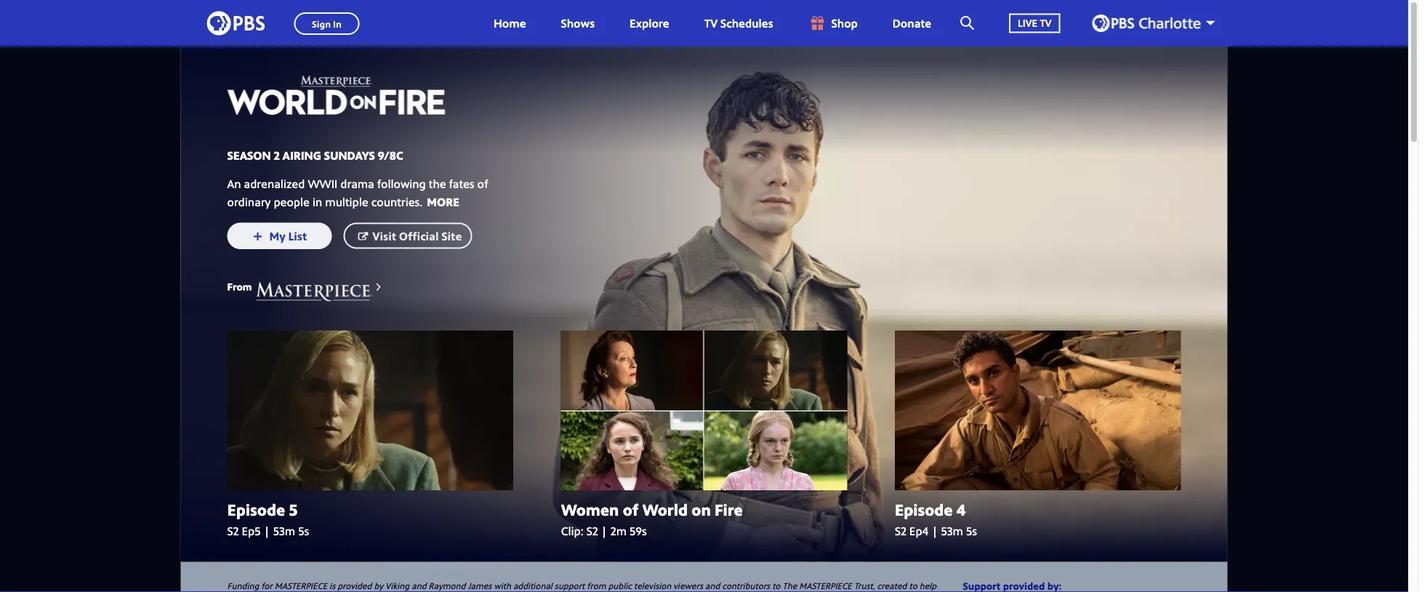 Task type: describe. For each thing, give the bounding box(es) containing it.
episode 5 s2 ep5 | 53m 5s
[[227, 499, 309, 539]]

s2 for episode 4
[[895, 523, 906, 539]]

1 masterpiece from the left
[[275, 580, 327, 592]]

adrenalized
[[244, 175, 305, 191]]

season 2 airing sundays 9/8c
[[227, 147, 403, 163]]

5s for 4
[[966, 523, 977, 539]]

from
[[587, 580, 606, 592]]

of inside an adrenalized wwii drama following the fates of ordinary people in multiple countries.
[[477, 175, 488, 191]]

women of world on fire clip: s2 | 2m 59s
[[561, 499, 743, 539]]

women
[[561, 499, 619, 521]]

episode 4 s2 ep4 | 53m 5s
[[895, 499, 977, 539]]

of inside women of world on fire clip: s2 | 2m 59s
[[623, 499, 639, 521]]

by
[[374, 580, 383, 592]]

clip:
[[561, 523, 583, 539]]

funding for masterpiece is provided by viking and raymond james with additional support from public television viewers and contributors to the masterpiece trust, created to help
[[227, 580, 937, 592]]

more button
[[423, 192, 464, 211]]

53m for 4
[[941, 523, 963, 539]]

shows link
[[546, 0, 609, 47]]

additional
[[513, 580, 552, 592]]

masterpiece image
[[256, 272, 373, 302]]

s2 inside women of world on fire clip: s2 | 2m 59s
[[586, 523, 598, 539]]

episode for episode 4
[[895, 499, 953, 521]]

59s
[[630, 523, 647, 539]]

s2 for episode 5
[[227, 523, 239, 539]]

with
[[494, 580, 511, 592]]

episode for episode 5
[[227, 499, 285, 521]]

9/8c
[[378, 147, 403, 163]]

support
[[555, 580, 585, 592]]

| for episode 5
[[264, 523, 270, 539]]

following
[[377, 175, 426, 191]]

an
[[227, 175, 241, 191]]

schedules
[[720, 15, 773, 31]]

is
[[329, 580, 335, 592]]

2 masterpiece from the left
[[799, 580, 852, 592]]

created
[[877, 580, 907, 592]]

episode 4 link
[[895, 499, 1181, 521]]

| inside women of world on fire clip: s2 | 2m 59s
[[601, 523, 608, 539]]

ordinary
[[227, 194, 271, 209]]

home link
[[479, 0, 541, 47]]

53m for 5
[[273, 523, 295, 539]]

drama
[[340, 175, 374, 191]]



Task type: vqa. For each thing, say whether or not it's contained in the screenshot.
the award.
no



Task type: locate. For each thing, give the bounding box(es) containing it.
fire
[[715, 499, 743, 521]]

donate
[[893, 15, 931, 31]]

0 horizontal spatial episode
[[227, 499, 285, 521]]

0 horizontal spatial to
[[772, 580, 780, 592]]

masterpiece left is
[[275, 580, 327, 592]]

5s right ep5
[[298, 523, 309, 539]]

2 5s from the left
[[966, 523, 977, 539]]

1 horizontal spatial and
[[705, 580, 720, 592]]

countries.
[[371, 194, 423, 209]]

episode inside episode 5 s2 ep5 | 53m 5s
[[227, 499, 285, 521]]

people
[[274, 194, 310, 209]]

1 | from the left
[[264, 523, 270, 539]]

s2 right "clip:"
[[586, 523, 598, 539]]

0 horizontal spatial tv
[[704, 15, 718, 31]]

episode 5 link
[[227, 499, 513, 521]]

53m down 5
[[273, 523, 295, 539]]

1 53m from the left
[[273, 523, 295, 539]]

| left 2m
[[601, 523, 608, 539]]

tv schedules link
[[690, 0, 788, 47]]

1 s2 from the left
[[227, 523, 239, 539]]

fates
[[449, 175, 474, 191]]

0 vertical spatial of
[[477, 175, 488, 191]]

| inside episode 5 s2 ep5 | 53m 5s
[[264, 523, 270, 539]]

3 s2 from the left
[[895, 523, 906, 539]]

s2
[[227, 523, 239, 539], [586, 523, 598, 539], [895, 523, 906, 539]]

1 horizontal spatial episode
[[895, 499, 953, 521]]

video thumbnail: world on fire episode 5 image
[[227, 331, 513, 491]]

53m down 4
[[941, 523, 963, 539]]

to left help
[[909, 580, 917, 592]]

viking
[[385, 580, 409, 592]]

episode up ep5
[[227, 499, 285, 521]]

airing
[[282, 147, 321, 163]]

4
[[957, 499, 966, 521]]

women of world on fire link
[[561, 499, 847, 521]]

| right ep5
[[264, 523, 270, 539]]

shows
[[561, 15, 595, 31]]

raymond
[[429, 580, 466, 592]]

5s right ep4
[[966, 523, 977, 539]]

2 episode from the left
[[895, 499, 953, 521]]

live tv link
[[995, 0, 1075, 47]]

to
[[772, 580, 780, 592], [909, 580, 917, 592]]

53m inside episode 4 s2 ep4 | 53m 5s
[[941, 523, 963, 539]]

53m inside episode 5 s2 ep5 | 53m 5s
[[273, 523, 295, 539]]

season
[[227, 147, 271, 163]]

s2 inside episode 5 s2 ep5 | 53m 5s
[[227, 523, 239, 539]]

video thumbnail: world on fire women of world on fire image
[[561, 331, 847, 491]]

2 53m from the left
[[941, 523, 963, 539]]

shop link
[[794, 0, 872, 47]]

2
[[274, 147, 280, 163]]

shop
[[831, 15, 858, 31]]

sundays
[[324, 147, 375, 163]]

s2 left ep4
[[895, 523, 906, 539]]

masterpiece right the
[[799, 580, 852, 592]]

1 horizontal spatial 53m
[[941, 523, 963, 539]]

donate link
[[878, 0, 946, 47]]

0 horizontal spatial of
[[477, 175, 488, 191]]

pbs charlotte image
[[1092, 15, 1201, 32]]

multiple
[[325, 194, 368, 209]]

1 vertical spatial of
[[623, 499, 639, 521]]

2 and from the left
[[705, 580, 720, 592]]

2 horizontal spatial s2
[[895, 523, 906, 539]]

to left the
[[772, 580, 780, 592]]

on
[[692, 499, 711, 521]]

0 horizontal spatial and
[[412, 580, 426, 592]]

|
[[264, 523, 270, 539], [601, 523, 608, 539], [931, 523, 938, 539]]

world on fire image
[[181, 47, 1227, 592], [227, 70, 445, 124]]

and right viking
[[412, 580, 426, 592]]

and right viewers
[[705, 580, 720, 592]]

the
[[782, 580, 797, 592]]

1 horizontal spatial tv
[[1040, 16, 1052, 30]]

pbs image
[[207, 7, 265, 40]]

of right 'fates'
[[477, 175, 488, 191]]

0 horizontal spatial s2
[[227, 523, 239, 539]]

live
[[1018, 16, 1037, 30]]

ep5
[[242, 523, 261, 539]]

from
[[227, 280, 252, 294]]

search image
[[960, 16, 974, 30]]

more
[[427, 194, 459, 209]]

5s
[[298, 523, 309, 539], [966, 523, 977, 539]]

1 horizontal spatial masterpiece
[[799, 580, 852, 592]]

s2 inside episode 4 s2 ep4 | 53m 5s
[[895, 523, 906, 539]]

1 episode from the left
[[227, 499, 285, 521]]

0 horizontal spatial masterpiece
[[275, 580, 327, 592]]

5s for 5
[[298, 523, 309, 539]]

help
[[919, 580, 937, 592]]

of
[[477, 175, 488, 191], [623, 499, 639, 521]]

2 s2 from the left
[[586, 523, 598, 539]]

contributors
[[722, 580, 770, 592]]

tv left schedules
[[704, 15, 718, 31]]

for
[[261, 580, 272, 592]]

3 | from the left
[[931, 523, 938, 539]]

| for episode 4
[[931, 523, 938, 539]]

an adrenalized wwii drama following the fates of ordinary people in multiple countries.
[[227, 175, 488, 209]]

1 horizontal spatial |
[[601, 523, 608, 539]]

in
[[313, 194, 322, 209]]

and
[[412, 580, 426, 592], [705, 580, 720, 592]]

public
[[608, 580, 632, 592]]

video thumbnail: world on fire episode 4 image
[[895, 331, 1181, 491]]

explore
[[630, 15, 669, 31]]

1 and from the left
[[412, 580, 426, 592]]

home
[[494, 15, 526, 31]]

5s inside episode 4 s2 ep4 | 53m 5s
[[966, 523, 977, 539]]

0 horizontal spatial 53m
[[273, 523, 295, 539]]

1 horizontal spatial to
[[909, 580, 917, 592]]

tv schedules
[[704, 15, 773, 31]]

2 horizontal spatial |
[[931, 523, 938, 539]]

episode
[[227, 499, 285, 521], [895, 499, 953, 521]]

masterpiece
[[275, 580, 327, 592], [799, 580, 852, 592]]

2 to from the left
[[909, 580, 917, 592]]

the
[[429, 175, 446, 191]]

ep4
[[909, 523, 929, 539]]

1 5s from the left
[[298, 523, 309, 539]]

| inside episode 4 s2 ep4 | 53m 5s
[[931, 523, 938, 539]]

viewers
[[673, 580, 703, 592]]

wwii
[[308, 175, 337, 191]]

0 horizontal spatial |
[[264, 523, 270, 539]]

episode inside episode 4 s2 ep4 | 53m 5s
[[895, 499, 953, 521]]

live tv
[[1018, 16, 1052, 30]]

explore link
[[615, 0, 684, 47]]

| right ep4
[[931, 523, 938, 539]]

1 to from the left
[[772, 580, 780, 592]]

episode up ep4
[[895, 499, 953, 521]]

s2 left ep5
[[227, 523, 239, 539]]

2m
[[610, 523, 627, 539]]

funding
[[227, 580, 259, 592]]

1 horizontal spatial s2
[[586, 523, 598, 539]]

5s inside episode 5 s2 ep5 | 53m 5s
[[298, 523, 309, 539]]

of up 59s at the bottom left of page
[[623, 499, 639, 521]]

trust,
[[854, 580, 875, 592]]

0 horizontal spatial 5s
[[298, 523, 309, 539]]

2 | from the left
[[601, 523, 608, 539]]

provided
[[337, 580, 372, 592]]

53m
[[273, 523, 295, 539], [941, 523, 963, 539]]

television
[[634, 580, 671, 592]]

1 horizontal spatial 5s
[[966, 523, 977, 539]]

tv
[[704, 15, 718, 31], [1040, 16, 1052, 30]]

tv right live
[[1040, 16, 1052, 30]]

james
[[468, 580, 492, 592]]

1 horizontal spatial of
[[623, 499, 639, 521]]

5
[[289, 499, 298, 521]]

world
[[642, 499, 688, 521]]



